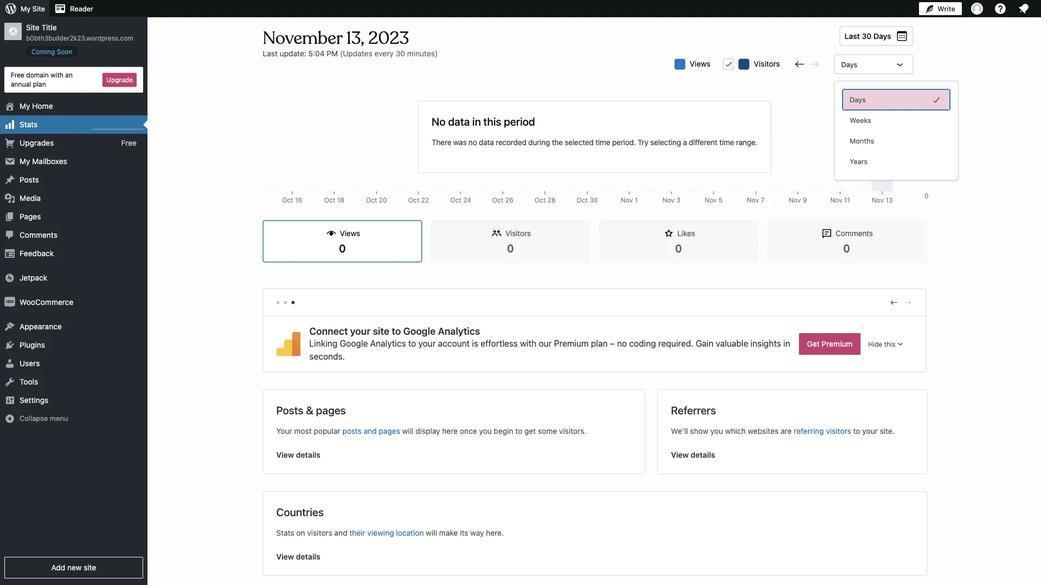 Task type: vqa. For each thing, say whether or not it's contained in the screenshot.


Task type: locate. For each thing, give the bounding box(es) containing it.
details down most
[[296, 451, 321, 460]]

img image for woocommerce
[[4, 297, 15, 308]]

0 vertical spatial 30
[[862, 31, 872, 40]]

1 you from the left
[[479, 427, 492, 436]]

1 vertical spatial visitors
[[506, 229, 531, 238]]

0 down likes at top right
[[676, 242, 682, 255]]

img image inside the woocommerce link
[[4, 297, 15, 308]]

site left title
[[26, 23, 39, 32]]

free inside the free domain with an annual plan
[[11, 71, 24, 79]]

oct for oct 28
[[535, 197, 546, 204]]

1 horizontal spatial visitors
[[754, 59, 780, 68]]

menu
[[50, 415, 68, 423]]

coming soon
[[31, 48, 72, 55]]

oct for oct 30
[[577, 197, 588, 204]]

1 vertical spatial free
[[121, 139, 137, 148]]

1 oct from the left
[[282, 197, 293, 204]]

1 horizontal spatial stats
[[276, 529, 294, 538]]

days up weeks
[[850, 96, 866, 104]]

0 horizontal spatial free
[[11, 71, 24, 79]]

selecting
[[651, 138, 681, 147]]

site inside add new site link
[[84, 564, 96, 573]]

reader link
[[49, 0, 98, 17]]

4 nov from the left
[[747, 197, 759, 204]]

nov for nov 9
[[789, 197, 801, 204]]

1 nov from the left
[[621, 197, 633, 204]]

your left "site."
[[863, 427, 878, 436]]

site
[[373, 326, 390, 337], [84, 564, 96, 573]]

2 img image from the top
[[4, 297, 15, 308]]

2 time from the left
[[720, 138, 735, 147]]

0 horizontal spatial will
[[402, 427, 414, 436]]

last left 'update:' on the left of the page
[[263, 49, 278, 58]]

days inside days button
[[850, 96, 866, 104]]

stats link
[[0, 116, 148, 134]]

option group
[[844, 90, 950, 171]]

0 horizontal spatial posts
[[20, 176, 39, 185]]

7 oct from the left
[[535, 197, 546, 204]]

free down highest hourly views 0 image
[[121, 139, 137, 148]]

here
[[442, 427, 458, 436]]

your most popular posts and pages will display here once you begin to get some visitors.
[[276, 427, 587, 436]]

this right the hide
[[885, 341, 896, 348]]

oct 28
[[535, 197, 556, 204]]

view details link
[[276, 450, 632, 461], [671, 450, 914, 461], [276, 552, 914, 563]]

1 horizontal spatial 30
[[590, 197, 598, 204]]

img image left jetpack
[[4, 273, 15, 284]]

visitors for visitors
[[754, 59, 780, 68]]

google
[[340, 339, 368, 349]]

3 oct from the left
[[366, 197, 377, 204]]

woocommerce link
[[0, 294, 148, 312]]

no right –
[[617, 339, 627, 349]]

1 vertical spatial days
[[842, 60, 858, 68]]

oct left 26
[[493, 197, 504, 204]]

referring visitors link
[[794, 427, 852, 436]]

details for referrers
[[691, 451, 716, 460]]

view for countries
[[276, 553, 294, 562]]

30 right every
[[396, 49, 405, 58]]

my left reader link
[[21, 5, 31, 13]]

0 horizontal spatial time
[[596, 138, 611, 147]]

6 oct from the left
[[493, 197, 504, 204]]

media
[[20, 194, 41, 203]]

visitors right on
[[307, 529, 333, 538]]

0 horizontal spatial 30
[[396, 49, 405, 58]]

are
[[781, 427, 792, 436]]

view down we'll in the right of the page
[[671, 451, 689, 460]]

0 vertical spatial 100,000
[[904, 84, 929, 91]]

days for days dropdown button
[[842, 60, 858, 68]]

referrers heading
[[671, 404, 716, 418]]

during
[[529, 138, 550, 147]]

nov left '1'
[[621, 197, 633, 204]]

premium right our
[[554, 339, 589, 349]]

pages right "&"
[[316, 404, 346, 417]]

6 nov from the left
[[831, 197, 843, 204]]

no
[[469, 138, 477, 147], [617, 339, 627, 349]]

0 vertical spatial and
[[364, 427, 377, 436]]

0 down 26
[[507, 242, 514, 255]]

0 horizontal spatial stats
[[20, 120, 38, 129]]

100,000 up weeks button
[[904, 84, 929, 91]]

next image
[[904, 298, 913, 308]]

range.
[[736, 138, 758, 147]]

time left period.
[[596, 138, 611, 147]]

0 horizontal spatial data
[[448, 115, 470, 128]]

referring
[[794, 427, 824, 436]]

1 vertical spatial site
[[84, 564, 96, 573]]

with inside the free domain with an annual plan
[[51, 71, 63, 79]]

with left an
[[51, 71, 63, 79]]

valuable
[[716, 339, 749, 349]]

0 vertical spatial no
[[469, 138, 477, 147]]

0 vertical spatial img image
[[4, 273, 15, 284]]

1 horizontal spatial your
[[419, 339, 436, 349]]

Weeks button
[[844, 111, 950, 130]]

0 inside comments 0
[[844, 242, 851, 255]]

1 vertical spatial with
[[520, 339, 537, 349]]

november
[[263, 27, 343, 49]]

view details link for referrers
[[671, 450, 914, 461]]

visitors right referring
[[826, 427, 852, 436]]

views for views
[[690, 59, 711, 68]]

nov 9
[[789, 197, 807, 204]]

my down upgrades
[[20, 157, 30, 166]]

0 vertical spatial site
[[373, 326, 390, 337]]

days button
[[835, 55, 914, 74]]

0 vertical spatial my
[[21, 5, 31, 13]]

this
[[484, 115, 502, 128], [885, 341, 896, 348]]

None checkbox
[[724, 59, 735, 70]]

8 oct from the left
[[577, 197, 588, 204]]

5:04
[[308, 49, 325, 58]]

days inside days dropdown button
[[842, 60, 858, 68]]

1 vertical spatial your
[[419, 339, 436, 349]]

posts
[[343, 427, 362, 436]]

nov for nov 3
[[663, 197, 675, 204]]

write link
[[920, 0, 962, 17]]

nov left 13 on the top of page
[[872, 197, 884, 204]]

view details
[[276, 451, 321, 460], [671, 451, 716, 460], [276, 553, 321, 562]]

posts & pages heading
[[276, 404, 346, 418]]

0 vertical spatial free
[[11, 71, 24, 79]]

2 vertical spatial your
[[863, 427, 878, 436]]

0 vertical spatial posts
[[20, 176, 39, 185]]

and left their
[[335, 529, 348, 538]]

1 vertical spatial 30
[[396, 49, 405, 58]]

2 vertical spatial my
[[20, 157, 30, 166]]

1 vertical spatial data
[[479, 138, 494, 147]]

1 vertical spatial will
[[426, 529, 437, 538]]

1 vertical spatial visitors
[[307, 529, 333, 538]]

in right no
[[473, 115, 481, 128]]

details down on
[[296, 553, 321, 562]]

oct for oct 22
[[408, 197, 420, 204]]

2 100,000 from the top
[[904, 197, 929, 204]]

b0bth3builder2k23.wordpress.com
[[26, 34, 133, 42]]

posts link
[[0, 171, 148, 189]]

1 horizontal spatial last
[[845, 31, 860, 40]]

oct left the 16
[[282, 197, 293, 204]]

0 horizontal spatial premium
[[554, 339, 589, 349]]

1 vertical spatial views
[[340, 229, 360, 238]]

comments up "feedback"
[[20, 231, 57, 240]]

0 vertical spatial in
[[473, 115, 481, 128]]

oct 30
[[577, 197, 598, 204]]

stats left on
[[276, 529, 294, 538]]

1 horizontal spatial visitors
[[826, 427, 852, 436]]

0 inside views 0
[[339, 242, 346, 255]]

free up annual plan
[[11, 71, 24, 79]]

nov for nov 11
[[831, 197, 843, 204]]

1 100,000 from the top
[[904, 84, 929, 91]]

30
[[862, 31, 872, 40], [396, 49, 405, 58], [590, 197, 598, 204]]

you right the show
[[711, 427, 723, 436]]

0 down 11
[[844, 242, 851, 255]]

0 horizontal spatial in
[[473, 115, 481, 128]]

nov left 9 on the top right of the page
[[789, 197, 801, 204]]

view details down the show
[[671, 451, 716, 460]]

oct 16
[[282, 197, 302, 204]]

2 horizontal spatial your
[[863, 427, 878, 436]]

1 vertical spatial site
[[26, 23, 39, 32]]

this left period
[[484, 115, 502, 128]]

0 vertical spatial visitors
[[826, 427, 852, 436]]

nov for nov 7
[[747, 197, 759, 204]]

30 for oct
[[590, 197, 598, 204]]

days for days button
[[850, 96, 866, 104]]

0 horizontal spatial comments
[[20, 231, 57, 240]]

to left "site."
[[854, 427, 861, 436]]

1 horizontal spatial no
[[617, 339, 627, 349]]

with
[[51, 71, 63, 79], [520, 339, 537, 349]]

1 vertical spatial posts
[[276, 404, 304, 417]]

1 vertical spatial 100,000
[[904, 197, 929, 204]]

posts inside heading
[[276, 404, 304, 417]]

previous image
[[889, 298, 899, 308]]

details
[[296, 451, 321, 460], [691, 451, 716, 460], [296, 553, 321, 562]]

1 horizontal spatial data
[[479, 138, 494, 147]]

feedback
[[20, 249, 54, 258]]

posts
[[20, 176, 39, 185], [276, 404, 304, 417]]

add
[[51, 564, 65, 573]]

1 vertical spatial my
[[20, 102, 30, 111]]

0 horizontal spatial last
[[263, 49, 278, 58]]

1 horizontal spatial you
[[711, 427, 723, 436]]

with left our
[[520, 339, 537, 349]]

likes 0
[[676, 229, 695, 255]]

24
[[463, 197, 471, 204]]

last
[[845, 31, 860, 40], [263, 49, 278, 58]]

view details for referrers
[[671, 451, 716, 460]]

0 inside the 'likes 0'
[[676, 242, 682, 255]]

woocommerce
[[20, 298, 73, 307]]

0 horizontal spatial visitors
[[506, 229, 531, 238]]

display
[[416, 427, 440, 436]]

0 right 13 on the top of page
[[925, 192, 929, 200]]

0 vertical spatial with
[[51, 71, 63, 79]]

is
[[472, 339, 479, 349]]

0 vertical spatial pages
[[316, 404, 346, 417]]

nov 13
[[872, 197, 893, 204]]

your up google
[[350, 326, 371, 337]]

0 horizontal spatial views
[[340, 229, 360, 238]]

img image
[[4, 273, 15, 284], [4, 297, 15, 308]]

view down countries 'heading'
[[276, 553, 294, 562]]

0 horizontal spatial pages
[[316, 404, 346, 417]]

will left make
[[426, 529, 437, 538]]

0 horizontal spatial this
[[484, 115, 502, 128]]

in inside connect your site to google analytics linking google analytics to your account is effortless with our premium plan – no coding required. gain valuable insights in seconds.
[[784, 339, 791, 349]]

oct left 20
[[366, 197, 377, 204]]

0 for likes 0
[[676, 242, 682, 255]]

your down google analytics
[[419, 339, 436, 349]]

nov left 11
[[831, 197, 843, 204]]

2 horizontal spatial 30
[[862, 31, 872, 40]]

1 vertical spatial no
[[617, 339, 627, 349]]

1 img image from the top
[[4, 273, 15, 284]]

5 oct from the left
[[451, 197, 462, 204]]

my for my home
[[20, 102, 30, 111]]

0 horizontal spatial visitors
[[307, 529, 333, 538]]

0 vertical spatial views
[[690, 59, 711, 68]]

oct
[[282, 197, 293, 204], [324, 197, 336, 204], [366, 197, 377, 204], [408, 197, 420, 204], [451, 197, 462, 204], [493, 197, 504, 204], [535, 197, 546, 204], [577, 197, 588, 204]]

insights
[[751, 339, 782, 349]]

oct left 24
[[451, 197, 462, 204]]

oct 18
[[324, 197, 345, 204]]

your
[[350, 326, 371, 337], [419, 339, 436, 349], [863, 427, 878, 436]]

100,000 for 100,000
[[904, 197, 929, 204]]

13
[[886, 197, 893, 204]]

premium inside connect your site to google analytics linking google analytics to your account is effortless with our premium plan – no coding required. gain valuable insights in seconds.
[[554, 339, 589, 349]]

comments for comments 0
[[836, 229, 873, 238]]

view details down on
[[276, 553, 321, 562]]

site up title
[[32, 5, 45, 13]]

no right was
[[469, 138, 477, 147]]

0 vertical spatial stats
[[20, 120, 38, 129]]

posts up media
[[20, 176, 39, 185]]

collapse menu link
[[0, 410, 148, 428]]

views inside views 0
[[340, 229, 360, 238]]

effortless
[[481, 339, 518, 349]]

1 vertical spatial img image
[[4, 297, 15, 308]]

nov left 7
[[747, 197, 759, 204]]

comments inside comments link
[[20, 231, 57, 240]]

0 inside the visitors 0
[[507, 242, 514, 255]]

1 horizontal spatial pages
[[379, 427, 400, 436]]

0 vertical spatial days
[[874, 31, 892, 40]]

to up analytics
[[392, 326, 401, 337]]

last up days dropdown button
[[845, 31, 860, 40]]

nov for nov 13
[[872, 197, 884, 204]]

30 for last
[[862, 31, 872, 40]]

1 horizontal spatial comments
[[836, 229, 873, 238]]

1 vertical spatial this
[[885, 341, 896, 348]]

details down the show
[[691, 451, 716, 460]]

details for countries
[[296, 553, 321, 562]]

2 vertical spatial days
[[850, 96, 866, 104]]

jetpack
[[20, 274, 47, 283]]

7
[[761, 197, 765, 204]]

oct left 28
[[535, 197, 546, 204]]

30 inside november 13, 2023 last update: 5:04 pm (updates every 30 minutes)
[[396, 49, 405, 58]]

0 horizontal spatial your
[[350, 326, 371, 337]]

0 down 18
[[339, 242, 346, 255]]

days up days dropdown button
[[874, 31, 892, 40]]

comments down 11
[[836, 229, 873, 238]]

0 vertical spatial your
[[350, 326, 371, 337]]

on
[[297, 529, 305, 538]]

nov left 5
[[705, 197, 717, 204]]

7 nov from the left
[[872, 197, 884, 204]]

data right no
[[448, 115, 470, 128]]

site up analytics
[[373, 326, 390, 337]]

0 vertical spatial last
[[845, 31, 860, 40]]

connect
[[310, 326, 348, 337]]

days down last 30 days
[[842, 60, 858, 68]]

1 vertical spatial last
[[263, 49, 278, 58]]

1 horizontal spatial views
[[690, 59, 711, 68]]

img image inside jetpack link
[[4, 273, 15, 284]]

2 vertical spatial 30
[[590, 197, 598, 204]]

1 vertical spatial in
[[784, 339, 791, 349]]

november 13, 2023 last update: 5:04 pm (updates every 30 minutes)
[[263, 27, 438, 58]]

views for views 0
[[340, 229, 360, 238]]

0 horizontal spatial site
[[84, 564, 96, 573]]

begin
[[494, 427, 514, 436]]

1 vertical spatial pages
[[379, 427, 400, 436]]

Months button
[[844, 131, 950, 151]]

posts left "&"
[[276, 404, 304, 417]]

1 horizontal spatial posts
[[276, 404, 304, 417]]

2 nov from the left
[[663, 197, 675, 204]]

1 horizontal spatial with
[[520, 339, 537, 349]]

1 horizontal spatial this
[[885, 341, 896, 348]]

with inside connect your site to google analytics linking google analytics to your account is effortless with our premium plan – no coding required. gain valuable insights in seconds.
[[520, 339, 537, 349]]

1 vertical spatial stats
[[276, 529, 294, 538]]

plugins link
[[0, 336, 148, 355]]

30 inside last 30 days button
[[862, 31, 872, 40]]

stats on visitors and their viewing location will make its way here.
[[276, 529, 504, 538]]

1 horizontal spatial time
[[720, 138, 735, 147]]

site right the new
[[84, 564, 96, 573]]

highest hourly views 0 image
[[92, 123, 143, 130]]

home
[[32, 102, 53, 111]]

0 vertical spatial this
[[484, 115, 502, 128]]

0 vertical spatial visitors
[[754, 59, 780, 68]]

site for new
[[84, 564, 96, 573]]

oct left 18
[[324, 197, 336, 204]]

img image left woocommerce
[[4, 297, 15, 308]]

my for my mailboxes
[[20, 157, 30, 166]]

30 up days dropdown button
[[862, 31, 872, 40]]

1 horizontal spatial in
[[784, 339, 791, 349]]

you right once
[[479, 427, 492, 436]]

days inside last 30 days button
[[874, 31, 892, 40]]

0 horizontal spatial you
[[479, 427, 492, 436]]

months
[[850, 137, 875, 145]]

0 horizontal spatial and
[[335, 529, 348, 538]]

3 nov from the left
[[705, 197, 717, 204]]

users
[[20, 359, 40, 368]]

pages right posts
[[379, 427, 400, 436]]

countries
[[276, 506, 324, 519]]

premium right the get
[[822, 340, 853, 349]]

last 30 days
[[845, 31, 892, 40]]

stats down my home
[[20, 120, 38, 129]]

period
[[504, 115, 535, 128]]

30 left nov 1
[[590, 197, 598, 204]]

jetpack link
[[0, 269, 148, 288]]

data down no data in this period
[[479, 138, 494, 147]]

to
[[392, 326, 401, 337], [408, 339, 416, 349], [516, 427, 523, 436], [854, 427, 861, 436]]

4 oct from the left
[[408, 197, 420, 204]]

0 horizontal spatial with
[[51, 71, 63, 79]]

oct for oct 18
[[324, 197, 336, 204]]

5 nov from the left
[[789, 197, 801, 204]]

oct left 22 at the left top of page
[[408, 197, 420, 204]]

pages link
[[0, 208, 148, 226]]

view details down most
[[276, 451, 321, 460]]

100,000 right 13 on the top of page
[[904, 197, 929, 204]]

view down your
[[276, 451, 294, 460]]

Years button
[[844, 152, 950, 171]]

my left home
[[20, 102, 30, 111]]

required.
[[659, 339, 694, 349]]

–
[[610, 339, 615, 349]]

and right posts
[[364, 427, 377, 436]]

and
[[364, 427, 377, 436], [335, 529, 348, 538]]

time left the range.
[[720, 138, 735, 147]]

2 oct from the left
[[324, 197, 336, 204]]

my home
[[20, 102, 53, 111]]

which
[[726, 427, 746, 436]]

0 inside 100,000 2 0
[[925, 192, 929, 200]]

1 horizontal spatial free
[[121, 139, 137, 148]]

oct right 28
[[577, 197, 588, 204]]

nov left 3
[[663, 197, 675, 204]]

upgrade button
[[103, 73, 137, 87]]

visitors
[[826, 427, 852, 436], [307, 529, 333, 538]]

in right insights
[[784, 339, 791, 349]]

site inside connect your site to google analytics linking google analytics to your account is effortless with our premium plan – no coding required. gain valuable insights in seconds.
[[373, 326, 390, 337]]

comments for comments
[[20, 231, 57, 240]]

will left display
[[402, 427, 414, 436]]

1 horizontal spatial site
[[373, 326, 390, 337]]

1 horizontal spatial premium
[[822, 340, 853, 349]]



Task type: describe. For each thing, give the bounding box(es) containing it.
0 for comments 0
[[844, 242, 851, 255]]

1 time from the left
[[596, 138, 611, 147]]

last inside november 13, 2023 last update: 5:04 pm (updates every 30 minutes)
[[263, 49, 278, 58]]

way
[[471, 529, 484, 538]]

there
[[432, 138, 452, 147]]

9
[[803, 197, 807, 204]]

0 horizontal spatial no
[[469, 138, 477, 147]]

to left get
[[516, 427, 523, 436]]

reader
[[70, 5, 93, 13]]

to right analytics
[[408, 339, 416, 349]]

weeks
[[850, 116, 872, 125]]

oct for oct 20
[[366, 197, 377, 204]]

years
[[850, 158, 868, 166]]

your for connect
[[419, 339, 436, 349]]

11
[[845, 197, 851, 204]]

26
[[506, 197, 514, 204]]

free for free
[[121, 139, 137, 148]]

my profile image
[[972, 3, 984, 15]]

their
[[350, 529, 366, 538]]

visitors 0
[[506, 229, 531, 255]]

last 30 days button
[[840, 26, 914, 46]]

every
[[375, 49, 394, 58]]

media link
[[0, 189, 148, 208]]

oct for oct 16
[[282, 197, 293, 204]]

my for my site
[[21, 5, 31, 13]]

here.
[[486, 529, 504, 538]]

(updates
[[340, 49, 373, 58]]

hide this button
[[861, 334, 913, 355]]

add new site
[[51, 564, 96, 573]]

posts and pages link
[[343, 427, 400, 436]]

different
[[689, 138, 718, 147]]

1 horizontal spatial and
[[364, 427, 377, 436]]

visitors for visitors 0
[[506, 229, 531, 238]]

view details for countries
[[276, 553, 321, 562]]

my site link
[[0, 0, 49, 17]]

connect your site to google analytics linking google analytics to your account is effortless with our premium plan – no coding required. gain valuable insights in seconds.
[[310, 326, 791, 362]]

comments 0
[[836, 229, 873, 255]]

site inside site title b0bth3builder2k23.wordpress.com
[[26, 23, 39, 32]]

posts for posts & pages
[[276, 404, 304, 417]]

this inside button
[[885, 341, 896, 348]]

period.
[[613, 138, 636, 147]]

my home link
[[0, 97, 148, 116]]

0 vertical spatial will
[[402, 427, 414, 436]]

comments link
[[0, 226, 148, 245]]

img image for jetpack
[[4, 273, 15, 284]]

0 for views 0
[[339, 242, 346, 255]]

websites
[[748, 427, 779, 436]]

seconds.
[[310, 352, 345, 362]]

Days button
[[844, 90, 950, 110]]

last inside button
[[845, 31, 860, 40]]

location
[[396, 529, 424, 538]]

make
[[439, 529, 458, 538]]

hide
[[869, 341, 883, 348]]

view details link for posts & pages
[[276, 450, 632, 461]]

likes
[[678, 229, 695, 238]]

a
[[683, 138, 687, 147]]

premium inside button
[[822, 340, 853, 349]]

there was no data recorded during the selected time period. try selecting a different time range.
[[432, 138, 758, 147]]

view details link for countries
[[276, 552, 914, 563]]

get
[[525, 427, 536, 436]]

site title b0bth3builder2k23.wordpress.com
[[26, 23, 133, 42]]

pager controls element
[[263, 289, 926, 317]]

1 horizontal spatial will
[[426, 529, 437, 538]]

settings
[[20, 396, 48, 405]]

title
[[42, 23, 57, 32]]

selected
[[565, 138, 594, 147]]

google analytics
[[404, 326, 480, 337]]

nov for nov 1
[[621, 197, 633, 204]]

details for posts & pages
[[296, 451, 321, 460]]

view details for posts & pages
[[276, 451, 321, 460]]

try
[[638, 138, 649, 147]]

nov 5
[[705, 197, 723, 204]]

0 vertical spatial site
[[32, 5, 45, 13]]

nov for nov 5
[[705, 197, 717, 204]]

22
[[421, 197, 429, 204]]

view for posts & pages
[[276, 451, 294, 460]]

once
[[460, 427, 477, 436]]

posts & pages
[[276, 404, 346, 417]]

their viewing location link
[[350, 529, 424, 538]]

20
[[379, 197, 387, 204]]

oct 24
[[451, 197, 471, 204]]

100,000 for 100,000 2 0
[[904, 84, 929, 91]]

no inside connect your site to google analytics linking google analytics to your account is effortless with our premium plan – no coding required. gain valuable insights in seconds.
[[617, 339, 627, 349]]

oct for oct 24
[[451, 197, 462, 204]]

recorded
[[496, 138, 527, 147]]

oct 26
[[493, 197, 514, 204]]

help image
[[994, 2, 1007, 15]]

13,
[[347, 27, 365, 49]]

no data in this period
[[432, 115, 535, 128]]

countries heading
[[276, 506, 324, 520]]

oct for oct 26
[[493, 197, 504, 204]]

visitors.
[[559, 427, 587, 436]]

an
[[65, 71, 73, 79]]

oct 22
[[408, 197, 429, 204]]

18
[[337, 197, 345, 204]]

coding
[[630, 339, 656, 349]]

site.
[[880, 427, 895, 436]]

manage your notifications image
[[1018, 2, 1031, 15]]

0 vertical spatial data
[[448, 115, 470, 128]]

tools link
[[0, 373, 148, 392]]

get premium button
[[799, 334, 861, 355]]

nov 7
[[747, 197, 765, 204]]

stats for stats
[[20, 120, 38, 129]]

0 for visitors 0
[[507, 242, 514, 255]]

2 you from the left
[[711, 427, 723, 436]]

1
[[635, 197, 638, 204]]

popular
[[314, 427, 340, 436]]

site for your
[[373, 326, 390, 337]]

free for free domain with an annual plan
[[11, 71, 24, 79]]

3
[[677, 197, 681, 204]]

tools
[[20, 378, 38, 387]]

stats for stats on visitors and their viewing location will make its way here.
[[276, 529, 294, 538]]

new
[[67, 564, 82, 573]]

posts for posts
[[20, 176, 39, 185]]

add new site link
[[4, 558, 143, 579]]

your for we'll
[[863, 427, 878, 436]]

view for referrers
[[671, 451, 689, 460]]

option group containing days
[[844, 90, 950, 171]]

referrers
[[671, 404, 716, 417]]

1 vertical spatial and
[[335, 529, 348, 538]]

get
[[808, 340, 820, 349]]

coming
[[31, 48, 55, 55]]

2
[[925, 84, 929, 91]]

gain
[[696, 339, 714, 349]]

collapse menu
[[20, 415, 68, 423]]

update:
[[280, 49, 306, 58]]

settings link
[[0, 392, 148, 410]]

pages inside heading
[[316, 404, 346, 417]]

hide this
[[869, 341, 896, 348]]

viewing
[[368, 529, 394, 538]]



